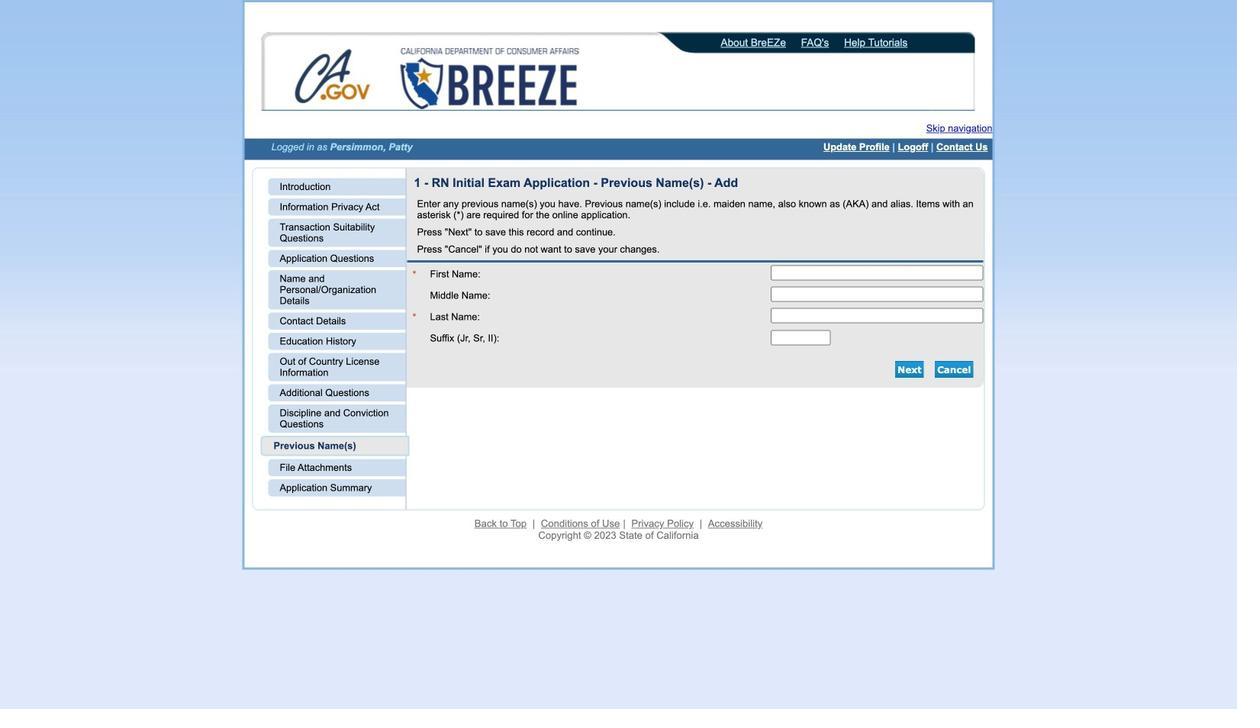 Task type: vqa. For each thing, say whether or not it's contained in the screenshot.
3rd option group from the bottom of the page
no



Task type: locate. For each thing, give the bounding box(es) containing it.
None submit
[[896, 361, 925, 378], [936, 361, 974, 378], [896, 361, 925, 378], [936, 361, 974, 378]]

None text field
[[771, 265, 984, 280], [771, 308, 984, 323], [771, 265, 984, 280], [771, 308, 984, 323]]

None text field
[[771, 287, 984, 302], [771, 330, 831, 345], [771, 287, 984, 302], [771, 330, 831, 345]]



Task type: describe. For each thing, give the bounding box(es) containing it.
ca.gov image
[[294, 48, 372, 108]]

state of california breeze image
[[398, 48, 582, 109]]



